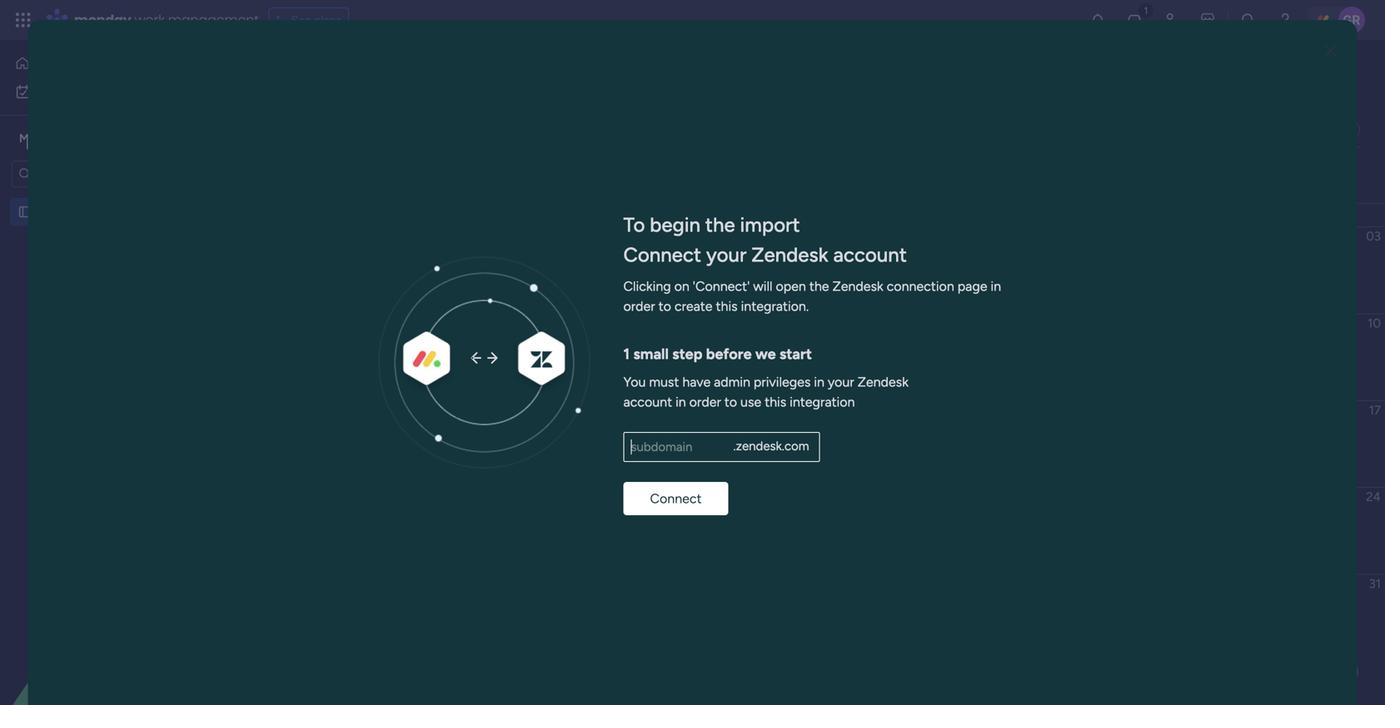 Task type: describe. For each thing, give the bounding box(es) containing it.
zendesk inside you must have admin privileges in your zendesk account in order to use this integration
[[858, 375, 909, 390]]

see
[[291, 13, 311, 27]]

account inside you must have admin privileges in your zendesk account in order to use this integration
[[624, 395, 673, 410]]

lottie animation element
[[0, 538, 213, 706]]

your inside to begin the import connect your zendesk account
[[707, 243, 747, 267]]

admin
[[714, 375, 751, 390]]

m
[[19, 131, 29, 145]]

import
[[740, 213, 801, 237]]

zendesk for account
[[752, 243, 829, 267]]

work
[[135, 10, 165, 29]]

page
[[958, 279, 988, 295]]

the inside clicking on 'connect' will open the zendesk connection page in order to create this integration.
[[810, 279, 830, 295]]

the inside to begin the import connect your zendesk account
[[706, 213, 736, 237]]

search everything image
[[1241, 12, 1258, 28]]

your inside you must have admin privileges in your zendesk account in order to use this integration
[[828, 375, 855, 390]]

notifications image
[[1090, 12, 1107, 28]]

connection
[[887, 279, 955, 295]]

plans
[[314, 13, 342, 27]]

begin
[[650, 213, 701, 237]]

you must have admin privileges in your zendesk account in order to use this integration
[[624, 375, 909, 410]]

connect inside button
[[650, 491, 702, 507]]

1 horizontal spatial in
[[814, 375, 825, 390]]

create
[[675, 299, 713, 315]]

use
[[741, 395, 762, 410]]

on
[[675, 279, 690, 295]]

in for zendesk
[[676, 395, 686, 410]]

monday
[[74, 10, 131, 29]]

zendesk for connection
[[833, 279, 884, 295]]

to for use
[[725, 395, 738, 410]]

m button
[[12, 124, 163, 153]]

have
[[683, 375, 711, 390]]

to
[[624, 213, 645, 237]]

management
[[168, 10, 259, 29]]

invite members image
[[1163, 12, 1180, 28]]

see plans
[[291, 13, 342, 27]]

in for connection
[[991, 279, 1002, 295]]

integration
[[790, 395, 855, 410]]

this for create
[[716, 299, 738, 315]]

wed
[[624, 207, 650, 222]]



Task type: vqa. For each thing, say whether or not it's contained in the screenshot.
See plans icon at the left of the page
no



Task type: locate. For each thing, give the bounding box(es) containing it.
connect inside to begin the import connect your zendesk account
[[624, 243, 702, 267]]

account down you in the left of the page
[[624, 395, 673, 410]]

thu
[[793, 207, 814, 222]]

see plans button
[[269, 8, 349, 33]]

in down have
[[676, 395, 686, 410]]

clicking
[[624, 279, 671, 295]]

1 image
[[1139, 1, 1154, 20]]

zendesk
[[752, 243, 829, 267], [833, 279, 884, 295], [858, 375, 909, 390]]

1 small step before we start
[[624, 345, 812, 363]]

to
[[659, 299, 672, 315], [725, 395, 738, 410]]

1 vertical spatial your
[[828, 375, 855, 390]]

0 vertical spatial the
[[706, 213, 736, 237]]

list box
[[0, 195, 213, 451]]

0 vertical spatial this
[[716, 299, 738, 315]]

this inside you must have admin privileges in your zendesk account in order to use this integration
[[765, 395, 787, 410]]

connect image
[[379, 257, 590, 469]]

0 vertical spatial zendesk
[[752, 243, 829, 267]]

zendesk.com
[[736, 439, 810, 454]]

1 vertical spatial connect
[[650, 491, 702, 507]]

the right begin
[[706, 213, 736, 237]]

order inside clicking on 'connect' will open the zendesk connection page in order to create this integration.
[[624, 299, 656, 315]]

to down clicking
[[659, 299, 672, 315]]

1 horizontal spatial account
[[834, 243, 907, 267]]

to begin the import connect your zendesk account
[[624, 213, 907, 267]]

. zendesk.com
[[734, 439, 810, 454]]

connect down begin
[[624, 243, 702, 267]]

0 vertical spatial order
[[624, 299, 656, 315]]

your up the 'connect'
[[707, 243, 747, 267]]

we
[[756, 345, 776, 363]]

workspace image
[[16, 129, 33, 148]]

your
[[707, 243, 747, 267], [828, 375, 855, 390]]

privileges
[[754, 375, 811, 390]]

0 vertical spatial your
[[707, 243, 747, 267]]

1 vertical spatial to
[[725, 395, 738, 410]]

monday marketplace image
[[1200, 12, 1217, 28]]

the right open on the right top of the page
[[810, 279, 830, 295]]

this
[[716, 299, 738, 315], [765, 395, 787, 410]]

this for use
[[765, 395, 787, 410]]

order for on
[[624, 299, 656, 315]]

update feed image
[[1127, 12, 1143, 28]]

0 horizontal spatial your
[[707, 243, 747, 267]]

in
[[991, 279, 1002, 295], [814, 375, 825, 390], [676, 395, 686, 410]]

1 vertical spatial zendesk
[[833, 279, 884, 295]]

must
[[649, 375, 680, 390]]

0 vertical spatial in
[[991, 279, 1002, 295]]

0 horizontal spatial to
[[659, 299, 672, 315]]

to for create
[[659, 299, 672, 315]]

connect
[[624, 243, 702, 267], [650, 491, 702, 507]]

this down the privileges
[[765, 395, 787, 410]]

'connect'
[[693, 279, 750, 295]]

clicking on 'connect' will open the zendesk connection page in order to create this integration.
[[624, 279, 1002, 315]]

small
[[634, 345, 669, 363]]

order down have
[[690, 395, 722, 410]]

your up integration
[[828, 375, 855, 390]]

0 vertical spatial connect
[[624, 243, 702, 267]]

order for must
[[690, 395, 722, 410]]

integration.
[[741, 299, 809, 315]]

1 vertical spatial account
[[624, 395, 673, 410]]

to down admin
[[725, 395, 738, 410]]

1 vertical spatial in
[[814, 375, 825, 390]]

you
[[624, 375, 646, 390]]

connect down subdomain field
[[650, 491, 702, 507]]

2 vertical spatial in
[[676, 395, 686, 410]]

open
[[776, 279, 807, 295]]

this down the 'connect'
[[716, 299, 738, 315]]

help image
[[1278, 12, 1294, 28]]

1 horizontal spatial your
[[828, 375, 855, 390]]

order down clicking
[[624, 299, 656, 315]]

lottie animation image
[[0, 538, 213, 706]]

in right page
[[991, 279, 1002, 295]]

1 horizontal spatial order
[[690, 395, 722, 410]]

1 vertical spatial order
[[690, 395, 722, 410]]

zendesk inside clicking on 'connect' will open the zendesk connection page in order to create this integration.
[[833, 279, 884, 295]]

0 horizontal spatial this
[[716, 299, 738, 315]]

to inside you must have admin privileges in your zendesk account in order to use this integration
[[725, 395, 738, 410]]

will
[[754, 279, 773, 295]]

before
[[706, 345, 752, 363]]

option
[[0, 197, 213, 200]]

order inside you must have admin privileges in your zendesk account in order to use this integration
[[690, 395, 722, 410]]

in up integration
[[814, 375, 825, 390]]

this inside clicking on 'connect' will open the zendesk connection page in order to create this integration.
[[716, 299, 738, 315]]

to inside clicking on 'connect' will open the zendesk connection page in order to create this integration.
[[659, 299, 672, 315]]

0 horizontal spatial in
[[676, 395, 686, 410]]

1 horizontal spatial the
[[810, 279, 830, 295]]

in inside clicking on 'connect' will open the zendesk connection page in order to create this integration.
[[991, 279, 1002, 295]]

1 vertical spatial this
[[765, 395, 787, 410]]

connect button
[[624, 482, 729, 516]]

greg robinson image
[[1339, 7, 1366, 33]]

account inside to begin the import connect your zendesk account
[[834, 243, 907, 267]]

.
[[734, 439, 736, 454]]

1 horizontal spatial this
[[765, 395, 787, 410]]

1 horizontal spatial to
[[725, 395, 738, 410]]

0 vertical spatial account
[[834, 243, 907, 267]]

0 horizontal spatial account
[[624, 395, 673, 410]]

step
[[673, 345, 703, 363]]

the
[[706, 213, 736, 237], [810, 279, 830, 295]]

1
[[624, 345, 630, 363]]

collapse board header image
[[1343, 123, 1357, 137]]

account
[[834, 243, 907, 267], [624, 395, 673, 410]]

order
[[624, 299, 656, 315], [690, 395, 722, 410]]

public board image
[[18, 204, 33, 220]]

start
[[780, 345, 812, 363]]

0 horizontal spatial order
[[624, 299, 656, 315]]

account up connection
[[834, 243, 907, 267]]

select product image
[[15, 12, 32, 28]]

subdomain field
[[624, 432, 724, 462]]

0 horizontal spatial the
[[706, 213, 736, 237]]

monday work management
[[74, 10, 259, 29]]

2 horizontal spatial in
[[991, 279, 1002, 295]]

0 vertical spatial to
[[659, 299, 672, 315]]

zendesk inside to begin the import connect your zendesk account
[[752, 243, 829, 267]]

2 vertical spatial zendesk
[[858, 375, 909, 390]]

1 vertical spatial the
[[810, 279, 830, 295]]



